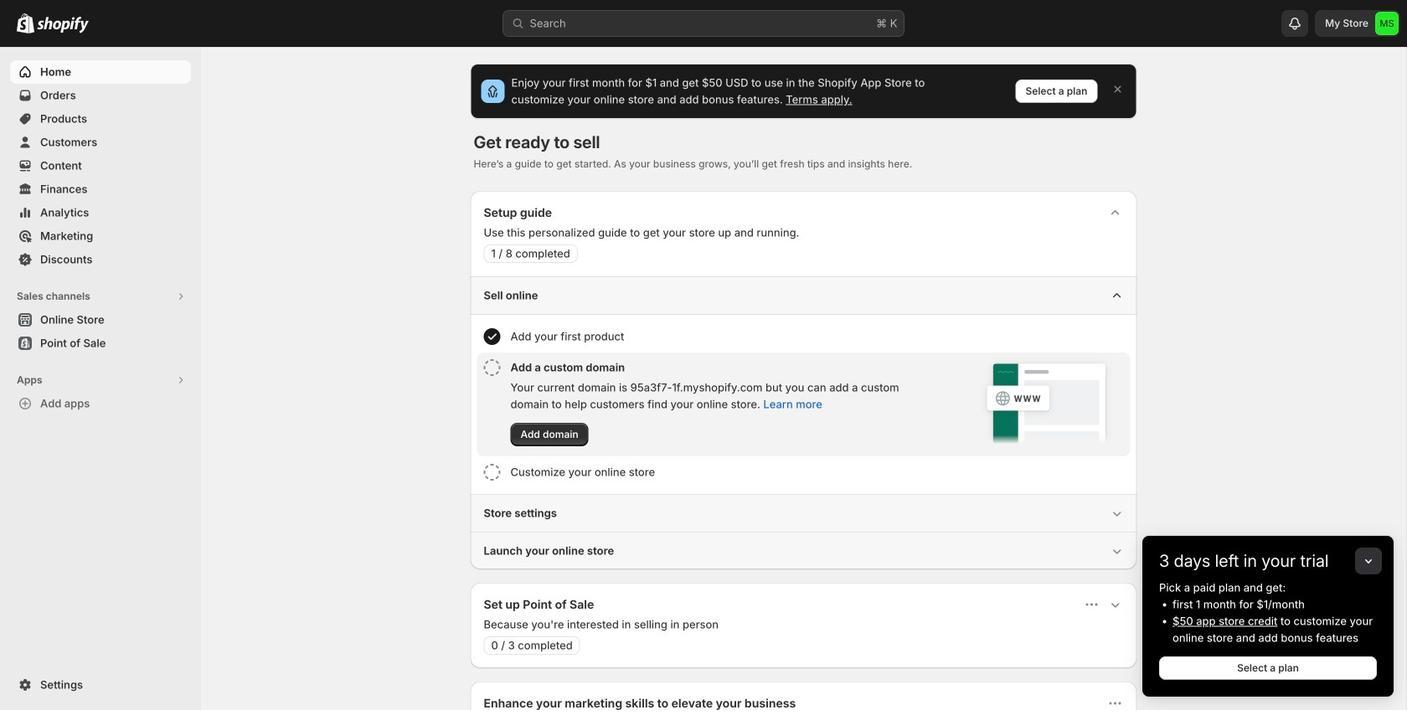 Task type: locate. For each thing, give the bounding box(es) containing it.
shopify image
[[37, 17, 89, 33]]

sell online group
[[470, 276, 1137, 494]]

mark add your first product as not done image
[[484, 328, 501, 345]]



Task type: vqa. For each thing, say whether or not it's contained in the screenshot.
the My Store Image
yes



Task type: describe. For each thing, give the bounding box(es) containing it.
mark customize your online store as done image
[[484, 464, 501, 481]]

my store image
[[1376, 12, 1399, 35]]

guide categories group
[[470, 276, 1137, 570]]

setup guide region
[[470, 191, 1137, 570]]

add a custom domain group
[[477, 353, 1131, 457]]

shopify image
[[17, 13, 34, 33]]

mark add a custom domain as done image
[[484, 359, 501, 376]]

add your first product group
[[477, 322, 1131, 352]]

customize your online store group
[[477, 457, 1131, 488]]



